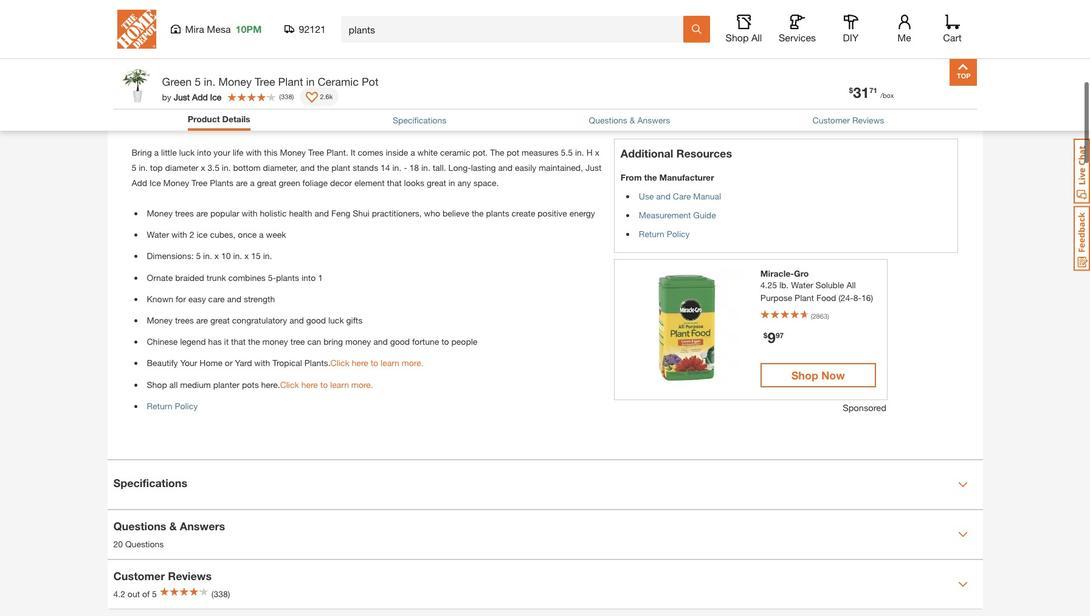 Task type: vqa. For each thing, say whether or not it's contained in the screenshot.
"Ornate"
yes



Task type: describe. For each thing, give the bounding box(es) containing it.
care
[[673, 191, 691, 201]]

5 inside bring a little luck into your life with this money tree plant. it comes inside a white ceramic pot. the pot measures 5.5 in. h x 5 in. top diameter x 3.5 in. bottom diameter, and the plant stands 14 in. - 18 in. tall. long-lasting and easily maintained, just add ice money tree plants are a great green foliage decor element that looks great in any space.
[[132, 162, 136, 173]]

338
[[281, 92, 292, 100]]

health
[[289, 208, 312, 218]]

and right "care"
[[227, 294, 242, 304]]

2 vertical spatial tree
[[192, 178, 208, 188]]

bottom
[[233, 162, 261, 173]]

known for easy care and strength
[[147, 294, 275, 304]]

plant.
[[327, 147, 348, 157]]

guide
[[694, 210, 716, 220]]

known
[[147, 294, 173, 304]]

0 horizontal spatial just
[[174, 92, 190, 102]]

believe
[[443, 208, 470, 218]]

strength
[[244, 294, 275, 304]]

ornate braided trunk combines 5-plants into 1
[[147, 272, 323, 283]]

or
[[225, 358, 233, 368]]

bring a little luck into your life with this money tree plant. it comes inside a white ceramic pot. the pot measures 5.5 in. h x 5 in. top diameter x 3.5 in. bottom diameter, and the plant stands 14 in. - 18 in. tall. long-lasting and easily maintained, just add ice money tree plants are a great green foliage decor element that looks great in any space.
[[132, 147, 602, 188]]

ceramic
[[318, 75, 359, 88]]

once
[[238, 229, 257, 240]]

15
[[251, 251, 261, 261]]

beautify your home or yard with tropical plants. click here to learn more.
[[147, 358, 424, 368]]

chinese legend has it that the money tree can bring money and good fortune to people
[[147, 336, 478, 347]]

( 338 )
[[279, 92, 294, 100]]

all
[[169, 379, 178, 390]]

use and care manual link
[[639, 191, 721, 201]]

beautify
[[147, 358, 178, 368]]

0 vertical spatial customer
[[813, 115, 850, 125]]

diy
[[843, 32, 859, 43]]

1 horizontal spatial luck
[[328, 315, 344, 325]]

top
[[150, 162, 163, 173]]

into inside bring a little luck into your life with this money tree plant. it comes inside a white ceramic pot. the pot measures 5.5 in. h x 5 in. top diameter x 3.5 in. bottom diameter, and the plant stands 14 in. - 18 in. tall. long-lasting and easily maintained, just add ice money tree plants are a great green foliage decor element that looks great in any space.
[[197, 147, 211, 157]]

are for popular
[[196, 208, 208, 218]]

me button
[[885, 15, 924, 44]]

water inside miracle-gro 4.25 lb. water soluble all purpose plant food (24-8-16)
[[791, 279, 814, 290]]

x right h
[[595, 147, 600, 157]]

1 vertical spatial details
[[222, 114, 250, 124]]

legend
[[180, 336, 206, 347]]

20
[[113, 539, 123, 550]]

in. left -
[[393, 162, 402, 173]]

0 vertical spatial to
[[442, 336, 449, 347]]

3.5
[[208, 162, 220, 173]]

the inside bring a little luck into your life with this money tree plant. it comes inside a white ceramic pot. the pot measures 5.5 in. h x 5 in. top diameter x 3.5 in. bottom diameter, and the plant stands 14 in. - 18 in. tall. long-lasting and easily maintained, just add ice money tree plants are a great green foliage decor element that looks great in any space.
[[317, 162, 329, 173]]

has
[[208, 336, 222, 347]]

tree
[[291, 336, 305, 347]]

stands
[[353, 162, 378, 173]]

can
[[307, 336, 321, 347]]

0 vertical spatial product
[[113, 77, 155, 90]]

foliage
[[303, 178, 328, 188]]

display image
[[306, 92, 318, 104]]

1 vertical spatial more.
[[351, 379, 373, 390]]

here.
[[261, 379, 280, 390]]

it
[[351, 147, 356, 157]]

the down 'money trees are great congratulatory and good luck gifts'
[[248, 336, 260, 347]]

0 horizontal spatial great
[[210, 315, 230, 325]]

5 right of on the bottom left
[[152, 589, 157, 599]]

plant inside miracle-gro 4.25 lb. water soluble all purpose plant food (24-8-16)
[[795, 292, 814, 303]]

0 vertical spatial tree
[[255, 75, 275, 88]]

x left 3.5
[[201, 162, 205, 173]]

money up dimensions:
[[147, 208, 173, 218]]

measurement guide
[[639, 210, 716, 220]]

little
[[161, 147, 177, 157]]

and up tree at the left bottom of page
[[290, 315, 304, 325]]

0 horizontal spatial shop
[[147, 379, 167, 390]]

easy
[[188, 294, 206, 304]]

questions & answers 20 questions
[[113, 520, 225, 550]]

questions for questions & answers
[[589, 115, 628, 125]]

and left fortune
[[374, 336, 388, 347]]

life
[[233, 147, 244, 157]]

decor
[[330, 178, 352, 188]]

me
[[898, 32, 912, 43]]

ice
[[197, 229, 208, 240]]

now
[[822, 368, 845, 382]]

2 money from the left
[[345, 336, 371, 347]]

a down bottom
[[250, 178, 255, 188]]

return for the bottom return policy link
[[147, 401, 172, 411]]

green
[[279, 178, 300, 188]]

in. right 10
[[233, 251, 242, 261]]

for
[[176, 294, 186, 304]]

practitioners,
[[372, 208, 422, 218]]

1 vertical spatial product details
[[188, 114, 250, 124]]

questions for questions & answers 20 questions
[[113, 520, 166, 533]]

in inside bring a little luck into your life with this money tree plant. it comes inside a white ceramic pot. the pot measures 5.5 in. h x 5 in. top diameter x 3.5 in. bottom diameter, and the plant stands 14 in. - 18 in. tall. long-lasting and easily maintained, just add ice money tree plants are a great green foliage decor element that looks great in any space.
[[449, 178, 455, 188]]

(24-
[[839, 292, 854, 303]]

1 vertical spatial product
[[188, 114, 220, 124]]

0 horizontal spatial plants
[[276, 272, 299, 283]]

1 vertical spatial learn
[[330, 379, 349, 390]]

2 horizontal spatial great
[[427, 178, 446, 188]]

policy for the bottom return policy link
[[175, 401, 198, 411]]

by
[[162, 92, 171, 102]]

water with 2 ice cubes, once a week
[[147, 229, 286, 240]]

1 horizontal spatial good
[[390, 336, 410, 347]]

) for ( 338 )
[[292, 92, 294, 100]]

luck inside bring a little luck into your life with this money tree plant. it comes inside a white ceramic pot. the pot measures 5.5 in. h x 5 in. top diameter x 3.5 in. bottom diameter, and the plant stands 14 in. - 18 in. tall. long-lasting and easily maintained, just add ice money tree plants are a great green foliage decor element that looks great in any space.
[[179, 147, 195, 157]]

1 vertical spatial to
[[371, 358, 378, 368]]

services button
[[778, 15, 817, 44]]

0 vertical spatial good
[[306, 315, 326, 325]]

in. right 18
[[422, 162, 431, 173]]

return policy for the bottom return policy link
[[147, 401, 198, 411]]

1 vertical spatial that
[[231, 336, 246, 347]]

-
[[404, 162, 407, 173]]

looks
[[404, 178, 425, 188]]

5 down "ice"
[[196, 251, 201, 261]]

money up diameter,
[[280, 147, 306, 157]]

pot
[[362, 75, 379, 88]]

0 horizontal spatial reviews
[[168, 570, 212, 583]]

cart link
[[939, 15, 966, 44]]

additional resources
[[621, 146, 732, 160]]

/box
[[881, 91, 894, 99]]

just inside bring a little luck into your life with this money tree plant. it comes inside a white ceramic pot. the pot measures 5.5 in. h x 5 in. top diameter x 3.5 in. bottom diameter, and the plant stands 14 in. - 18 in. tall. long-lasting and easily maintained, just add ice money tree plants are a great green foliage decor element that looks great in any space.
[[586, 162, 602, 173]]

in. left h
[[575, 147, 584, 157]]

ceramic
[[440, 147, 471, 157]]

money down the known
[[147, 315, 173, 325]]

16)
[[862, 292, 874, 303]]

cart
[[944, 32, 962, 43]]

money up by just add ice
[[218, 75, 252, 88]]

$ for 9
[[764, 331, 768, 340]]

a left little
[[154, 147, 159, 157]]

energy
[[570, 208, 595, 218]]

2863
[[813, 312, 828, 320]]

diameter,
[[263, 162, 298, 173]]

top button
[[950, 58, 977, 86]]

31
[[853, 84, 870, 101]]

the right believe
[[472, 208, 484, 218]]

shop all
[[726, 32, 762, 43]]

a left white
[[411, 147, 415, 157]]

2 vertical spatial questions
[[125, 539, 164, 550]]

any
[[458, 178, 471, 188]]

gifts
[[346, 315, 363, 325]]

with left 2
[[171, 229, 187, 240]]

with right yard
[[254, 358, 270, 368]]

( for 338
[[279, 92, 281, 100]]

(338)
[[212, 589, 230, 599]]

2.6k
[[320, 92, 333, 100]]

your
[[180, 358, 197, 368]]

4.2
[[113, 589, 125, 599]]

who
[[424, 208, 440, 218]]

2 caret image from the top
[[958, 580, 968, 589]]

the
[[490, 147, 505, 157]]

mira mesa 10pm
[[185, 23, 262, 35]]

answers for questions & answers
[[638, 115, 670, 125]]

click here to learn more. link for here
[[331, 358, 424, 368]]

return for return policy link to the top
[[639, 228, 665, 239]]

2 vertical spatial to
[[320, 379, 328, 390]]

0 horizontal spatial click
[[280, 379, 299, 390]]

your
[[214, 147, 230, 157]]

1 horizontal spatial click
[[331, 358, 350, 368]]

0 horizontal spatial customer reviews
[[113, 570, 212, 583]]

0 horizontal spatial specifications
[[113, 476, 187, 490]]

space.
[[474, 178, 499, 188]]

green
[[162, 75, 192, 88]]

shop for shop now
[[792, 368, 819, 382]]



Task type: locate. For each thing, give the bounding box(es) containing it.
trees
[[175, 208, 194, 218], [175, 315, 194, 325]]

tall.
[[433, 162, 446, 173]]

5-
[[268, 272, 276, 283]]

good
[[306, 315, 326, 325], [390, 336, 410, 347]]

policy down the medium
[[175, 401, 198, 411]]

0 vertical spatial return
[[639, 228, 665, 239]]

all inside miracle-gro 4.25 lb. water soluble all purpose plant food (24-8-16)
[[847, 279, 856, 290]]

add inside bring a little luck into your life with this money tree plant. it comes inside a white ceramic pot. the pot measures 5.5 in. h x 5 in. top diameter x 3.5 in. bottom diameter, and the plant stands 14 in. - 18 in. tall. long-lasting and easily maintained, just add ice money tree plants are a great green foliage decor element that looks great in any space.
[[132, 178, 147, 188]]

just right by
[[174, 92, 190, 102]]

0 horizontal spatial money
[[263, 336, 288, 347]]

are down bottom
[[236, 178, 248, 188]]

with
[[246, 147, 262, 157], [242, 208, 258, 218], [171, 229, 187, 240], [254, 358, 270, 368]]

shop now
[[792, 368, 845, 382]]

0 horizontal spatial to
[[320, 379, 328, 390]]

click here to learn more. link down plants. on the left bottom of page
[[280, 379, 373, 390]]

good left fortune
[[390, 336, 410, 347]]

1 horizontal spatial $
[[849, 86, 853, 95]]

into
[[197, 147, 211, 157], [302, 272, 316, 283]]

2
[[190, 229, 194, 240]]

great down diameter,
[[257, 178, 276, 188]]

1 horizontal spatial add
[[192, 92, 208, 102]]

live chat image
[[1074, 139, 1091, 204]]

0 vertical spatial caret image
[[958, 480, 968, 490]]

1 horizontal spatial answers
[[638, 115, 670, 125]]

h
[[587, 147, 593, 157]]

1 horizontal spatial ice
[[210, 92, 222, 102]]

& for questions & answers 20 questions
[[169, 520, 177, 533]]

0 vertical spatial here
[[352, 358, 368, 368]]

1 vertical spatial luck
[[328, 315, 344, 325]]

just down h
[[586, 162, 602, 173]]

14
[[381, 162, 390, 173]]

1 horizontal spatial more.
[[402, 358, 424, 368]]

in left the any
[[449, 178, 455, 188]]

1 vertical spatial $
[[764, 331, 768, 340]]

x left 15
[[245, 251, 249, 261]]

$ 31 71 /box
[[849, 84, 894, 101]]

0 horizontal spatial that
[[231, 336, 246, 347]]

trunk
[[207, 272, 226, 283]]

0 vertical spatial policy
[[667, 228, 690, 239]]

18
[[410, 162, 419, 173]]

return policy down all
[[147, 401, 198, 411]]

4.25 lb. water soluble all purpose plant food (24-8-16) image
[[627, 269, 746, 387]]

money trees are popular with holistic health and feng shui practitioners, who believe the plants create positive energy
[[147, 208, 595, 218]]

into left your
[[197, 147, 211, 157]]

1 horizontal spatial in
[[449, 178, 455, 188]]

0 vertical spatial into
[[197, 147, 211, 157]]

specifications up white
[[393, 115, 447, 125]]

0 vertical spatial luck
[[179, 147, 195, 157]]

0 horizontal spatial customer
[[113, 570, 165, 583]]

1 horizontal spatial customer
[[813, 115, 850, 125]]

policy for return policy link to the top
[[667, 228, 690, 239]]

trees for great
[[175, 315, 194, 325]]

return down all
[[147, 401, 172, 411]]

( 2863 )
[[811, 312, 829, 320]]

green 5 in. money tree plant in ceramic pot
[[162, 75, 379, 88]]

0 horizontal spatial return policy link
[[147, 401, 198, 411]]

shop all button
[[725, 15, 764, 44]]

)
[[292, 92, 294, 100], [828, 312, 829, 320]]

week
[[266, 229, 286, 240]]

from
[[621, 172, 642, 182]]

5
[[195, 75, 201, 88], [132, 162, 136, 173], [196, 251, 201, 261], [152, 589, 157, 599]]

click down bring
[[331, 358, 350, 368]]

0 vertical spatial specifications
[[393, 115, 447, 125]]

the up foliage
[[317, 162, 329, 173]]

& inside "questions & answers 20 questions"
[[169, 520, 177, 533]]

specifications
[[393, 115, 447, 125], [113, 476, 187, 490]]

that right it
[[231, 336, 246, 347]]

trees down for
[[175, 315, 194, 325]]

1 horizontal spatial return policy link
[[639, 228, 690, 239]]

maintained,
[[539, 162, 583, 173]]

1 vertical spatial click here to learn more. link
[[280, 379, 373, 390]]

2 horizontal spatial tree
[[308, 147, 324, 157]]

1 horizontal spatial to
[[371, 358, 378, 368]]

product details up by
[[113, 77, 194, 90]]

plant
[[278, 75, 303, 88], [795, 292, 814, 303]]

money
[[218, 75, 252, 88], [280, 147, 306, 157], [163, 178, 189, 188], [147, 208, 173, 218], [147, 315, 173, 325]]

product left 'green'
[[113, 77, 155, 90]]

combines
[[228, 272, 266, 283]]

return policy down measurement
[[639, 228, 690, 239]]

congratulatory
[[232, 315, 287, 325]]

0 horizontal spatial tree
[[192, 178, 208, 188]]

manual
[[694, 191, 721, 201]]

1 vertical spatial return policy link
[[147, 401, 198, 411]]

answers inside "questions & answers 20 questions"
[[180, 520, 225, 533]]

ice right by
[[210, 92, 222, 102]]

0 vertical spatial $
[[849, 86, 853, 95]]

easily
[[515, 162, 537, 173]]

manufacturer
[[660, 172, 714, 182]]

What can we help you find today? search field
[[349, 16, 683, 42]]

money left tree at the left bottom of page
[[263, 336, 288, 347]]

customer reviews button
[[813, 114, 885, 126], [813, 114, 885, 126]]

caret image
[[958, 480, 968, 490], [958, 580, 968, 589]]

1 vertical spatial )
[[828, 312, 829, 320]]

( down miracle-gro 4.25 lb. water soluble all purpose plant food (24-8-16)
[[811, 312, 813, 320]]

1 vertical spatial good
[[390, 336, 410, 347]]

return down measurement
[[639, 228, 665, 239]]

1 vertical spatial add
[[132, 178, 147, 188]]

0 vertical spatial )
[[292, 92, 294, 100]]

from the manufacturer
[[621, 172, 714, 182]]

1 vertical spatial &
[[169, 520, 177, 533]]

luck left gifts
[[328, 315, 344, 325]]

1 vertical spatial return policy
[[147, 401, 198, 411]]

$ for 31
[[849, 86, 853, 95]]

and left feng
[[315, 208, 329, 218]]

5.5
[[561, 147, 573, 157]]

home
[[200, 358, 223, 368]]

1 horizontal spatial all
[[847, 279, 856, 290]]

2.6k button
[[300, 88, 339, 106]]

shop left "now"
[[792, 368, 819, 382]]

services
[[779, 32, 816, 43]]

and up foliage
[[300, 162, 315, 173]]

ornate
[[147, 272, 173, 283]]

0 horizontal spatial in
[[306, 75, 315, 88]]

and down pot at top
[[498, 162, 513, 173]]

1 caret image from the top
[[958, 480, 968, 490]]

that down '14'
[[387, 178, 402, 188]]

return policy link
[[639, 228, 690, 239], [147, 401, 198, 411]]

additional
[[621, 146, 674, 160]]

plants left 1
[[276, 272, 299, 283]]

1 horizontal spatial into
[[302, 272, 316, 283]]

feedback link image
[[1074, 206, 1091, 271]]

$ inside $ 31 71 /box
[[849, 86, 853, 95]]

$ 9 97
[[764, 329, 784, 346]]

1 vertical spatial caret image
[[958, 580, 968, 589]]

) down food
[[828, 312, 829, 320]]

( for 2863
[[811, 312, 813, 320]]

reviews down $ 31 71 /box at the right of page
[[853, 115, 885, 125]]

0 vertical spatial click here to learn more. link
[[331, 358, 424, 368]]

bring
[[132, 147, 152, 157]]

all left services
[[752, 32, 762, 43]]

plant left food
[[795, 292, 814, 303]]

pots
[[242, 379, 259, 390]]

return policy link down all
[[147, 401, 198, 411]]

1 vertical spatial customer reviews
[[113, 570, 212, 583]]

tropical
[[273, 358, 302, 368]]

the home depot logo image
[[117, 10, 156, 49]]

x
[[595, 147, 600, 157], [201, 162, 205, 173], [215, 251, 219, 261], [245, 251, 249, 261]]

money down the "diameter"
[[163, 178, 189, 188]]

1 horizontal spatial here
[[352, 358, 368, 368]]

money
[[263, 336, 288, 347], [345, 336, 371, 347]]

shop inside button
[[726, 32, 749, 43]]

caret image up caret image
[[958, 480, 968, 490]]

0 horizontal spatial plant
[[278, 75, 303, 88]]

return policy for return policy link to the top
[[639, 228, 690, 239]]

0 horizontal spatial details
[[158, 77, 194, 90]]

1 vertical spatial just
[[586, 162, 602, 173]]

click here to learn more. link for learn
[[280, 379, 373, 390]]

&
[[630, 115, 635, 125], [169, 520, 177, 533]]

braided
[[175, 272, 204, 283]]

1 horizontal spatial plant
[[795, 292, 814, 303]]

policy down measurement guide
[[667, 228, 690, 239]]

in. right 3.5
[[222, 162, 231, 173]]

great down "care"
[[210, 315, 230, 325]]

all inside shop all button
[[752, 32, 762, 43]]

1 vertical spatial water
[[791, 279, 814, 290]]

a
[[154, 147, 159, 157], [411, 147, 415, 157], [250, 178, 255, 188], [259, 229, 264, 240]]

1 money from the left
[[263, 336, 288, 347]]

with inside bring a little luck into your life with this money tree plant. it comes inside a white ceramic pot. the pot measures 5.5 in. h x 5 in. top diameter x 3.5 in. bottom diameter, and the plant stands 14 in. - 18 in. tall. long-lasting and easily maintained, just add ice money tree plants are a great green foliage decor element that looks great in any space.
[[246, 147, 262, 157]]

0 vertical spatial just
[[174, 92, 190, 102]]

ice inside bring a little luck into your life with this money tree plant. it comes inside a white ceramic pot. the pot measures 5.5 in. h x 5 in. top diameter x 3.5 in. bottom diameter, and the plant stands 14 in. - 18 in. tall. long-lasting and easily maintained, just add ice money tree plants are a great green foliage decor element that looks great in any space.
[[150, 178, 161, 188]]

0 vertical spatial that
[[387, 178, 402, 188]]

0 horizontal spatial answers
[[180, 520, 225, 533]]

specifications button
[[393, 114, 447, 126], [393, 114, 447, 126], [107, 460, 983, 509]]

inside
[[386, 147, 408, 157]]

are down easy
[[196, 315, 208, 325]]

click down tropical in the left of the page
[[280, 379, 299, 390]]

and right use
[[657, 191, 671, 201]]

water up dimensions:
[[147, 229, 169, 240]]

that inside bring a little luck into your life with this money tree plant. it comes inside a white ceramic pot. the pot measures 5.5 in. h x 5 in. top diameter x 3.5 in. bottom diameter, and the plant stands 14 in. - 18 in. tall. long-lasting and easily maintained, just add ice money tree plants are a great green foliage decor element that looks great in any space.
[[387, 178, 402, 188]]

0 horizontal spatial all
[[752, 32, 762, 43]]

water down gro at the top of page
[[791, 279, 814, 290]]

here down plants. on the left bottom of page
[[301, 379, 318, 390]]

1 vertical spatial here
[[301, 379, 318, 390]]

0 horizontal spatial ice
[[150, 178, 161, 188]]

add right by
[[192, 92, 208, 102]]

1 horizontal spatial learn
[[381, 358, 400, 368]]

a right once
[[259, 229, 264, 240]]

0 horizontal spatial return policy
[[147, 401, 198, 411]]

are inside bring a little luck into your life with this money tree plant. it comes inside a white ceramic pot. the pot measures 5.5 in. h x 5 in. top diameter x 3.5 in. bottom diameter, and the plant stands 14 in. - 18 in. tall. long-lasting and easily maintained, just add ice money tree plants are a great green foliage decor element that looks great in any space.
[[236, 178, 248, 188]]

the up use
[[644, 172, 657, 182]]

all up (24-
[[847, 279, 856, 290]]

1 horizontal spatial great
[[257, 178, 276, 188]]

lb.
[[780, 279, 789, 290]]

miracle-gro 4.25 lb. water soluble all purpose plant food (24-8-16)
[[761, 268, 874, 303]]

shop inside button
[[792, 368, 819, 382]]

in. up by just add ice
[[204, 75, 215, 88]]

0 horizontal spatial return
[[147, 401, 172, 411]]

2 horizontal spatial to
[[442, 336, 449, 347]]

tree left plant.
[[308, 147, 324, 157]]

questions right 20
[[125, 539, 164, 550]]

with right "life"
[[246, 147, 262, 157]]

$ inside the $ 9 97
[[764, 331, 768, 340]]

to right plants. on the left bottom of page
[[371, 358, 378, 368]]

1 horizontal spatial shop
[[726, 32, 749, 43]]

element
[[355, 178, 385, 188]]

positive
[[538, 208, 567, 218]]

0 vertical spatial return policy
[[639, 228, 690, 239]]

trees for popular
[[175, 208, 194, 218]]

caret image
[[958, 530, 968, 539]]

yard
[[235, 358, 252, 368]]

add down 'bring'
[[132, 178, 147, 188]]

questions up h
[[589, 115, 628, 125]]

shop left services
[[726, 32, 749, 43]]

1 vertical spatial are
[[196, 208, 208, 218]]

1 vertical spatial questions
[[113, 520, 166, 533]]

1 vertical spatial tree
[[308, 147, 324, 157]]

0 vertical spatial plant
[[278, 75, 303, 88]]

5 up by just add ice
[[195, 75, 201, 88]]

0 vertical spatial return policy link
[[639, 228, 690, 239]]

& for questions & answers
[[630, 115, 635, 125]]

customer up '4.2 out of 5'
[[113, 570, 165, 583]]

details
[[158, 77, 194, 90], [222, 114, 250, 124]]

0 horizontal spatial learn
[[330, 379, 349, 390]]

1 horizontal spatial water
[[791, 279, 814, 290]]

in. right 15
[[263, 251, 272, 261]]

to left people
[[442, 336, 449, 347]]

purpose
[[761, 292, 793, 303]]

1 horizontal spatial just
[[586, 162, 602, 173]]

pot.
[[473, 147, 488, 157]]

mesa
[[207, 23, 231, 35]]

soluble
[[816, 279, 845, 290]]

reviews up (338)
[[168, 570, 212, 583]]

x left 10
[[215, 251, 219, 261]]

0 horizontal spatial good
[[306, 315, 326, 325]]

$ left 97
[[764, 331, 768, 340]]

1 vertical spatial into
[[302, 272, 316, 283]]

here
[[352, 358, 368, 368], [301, 379, 318, 390]]

tree left plants
[[192, 178, 208, 188]]

in. left the top
[[139, 162, 148, 173]]

1 trees from the top
[[175, 208, 194, 218]]

0 vertical spatial ice
[[210, 92, 222, 102]]

customer reviews up of on the bottom left
[[113, 570, 212, 583]]

answers for questions & answers 20 questions
[[180, 520, 225, 533]]

product details up your
[[188, 114, 250, 124]]

of
[[142, 589, 150, 599]]

create
[[512, 208, 536, 218]]

customer down $ 31 71 /box at the right of page
[[813, 115, 850, 125]]

click here to learn more. link
[[331, 358, 424, 368], [280, 379, 373, 390]]

questions & answers
[[589, 115, 670, 125]]

1 vertical spatial trees
[[175, 315, 194, 325]]

1 horizontal spatial reviews
[[853, 115, 885, 125]]

fortune
[[412, 336, 439, 347]]

product down by just add ice
[[188, 114, 220, 124]]

10
[[221, 251, 231, 261]]

2 trees from the top
[[175, 315, 194, 325]]

0 vertical spatial learn
[[381, 358, 400, 368]]

1 vertical spatial (
[[811, 312, 813, 320]]

0 vertical spatial plants
[[486, 208, 509, 218]]

1 horizontal spatial customer reviews
[[813, 115, 885, 125]]

product details
[[113, 77, 194, 90], [188, 114, 250, 124]]

are for great
[[196, 315, 208, 325]]

0 horizontal spatial policy
[[175, 401, 198, 411]]

policy
[[667, 228, 690, 239], [175, 401, 198, 411]]

1 horizontal spatial return
[[639, 228, 665, 239]]

0 vertical spatial are
[[236, 178, 248, 188]]

97
[[776, 331, 784, 340]]

with up once
[[242, 208, 258, 218]]

) left 'display' image
[[292, 92, 294, 100]]

shui
[[353, 208, 370, 218]]

by just add ice
[[162, 92, 222, 102]]

trees up 2
[[175, 208, 194, 218]]

miracle-
[[761, 268, 794, 278]]

) for ( 2863 )
[[828, 312, 829, 320]]

shop for shop all
[[726, 32, 749, 43]]

1 vertical spatial click
[[280, 379, 299, 390]]

bring
[[324, 336, 343, 347]]

product
[[113, 77, 155, 90], [188, 114, 220, 124]]

0 horizontal spatial here
[[301, 379, 318, 390]]

0 vertical spatial add
[[192, 92, 208, 102]]

in up 'display' image
[[306, 75, 315, 88]]

0 horizontal spatial water
[[147, 229, 169, 240]]

product image image
[[116, 64, 156, 104]]

0 vertical spatial product details
[[113, 77, 194, 90]]

details up by
[[158, 77, 194, 90]]

good up can on the bottom of page
[[306, 315, 326, 325]]

2 horizontal spatial shop
[[792, 368, 819, 382]]

holistic
[[260, 208, 287, 218]]

1 vertical spatial in
[[449, 178, 455, 188]]

click here to learn more. link down gifts
[[331, 358, 424, 368]]

return policy link down measurement
[[639, 228, 690, 239]]

in. left 10
[[203, 251, 212, 261]]

plants left create
[[486, 208, 509, 218]]

this
[[264, 147, 278, 157]]



